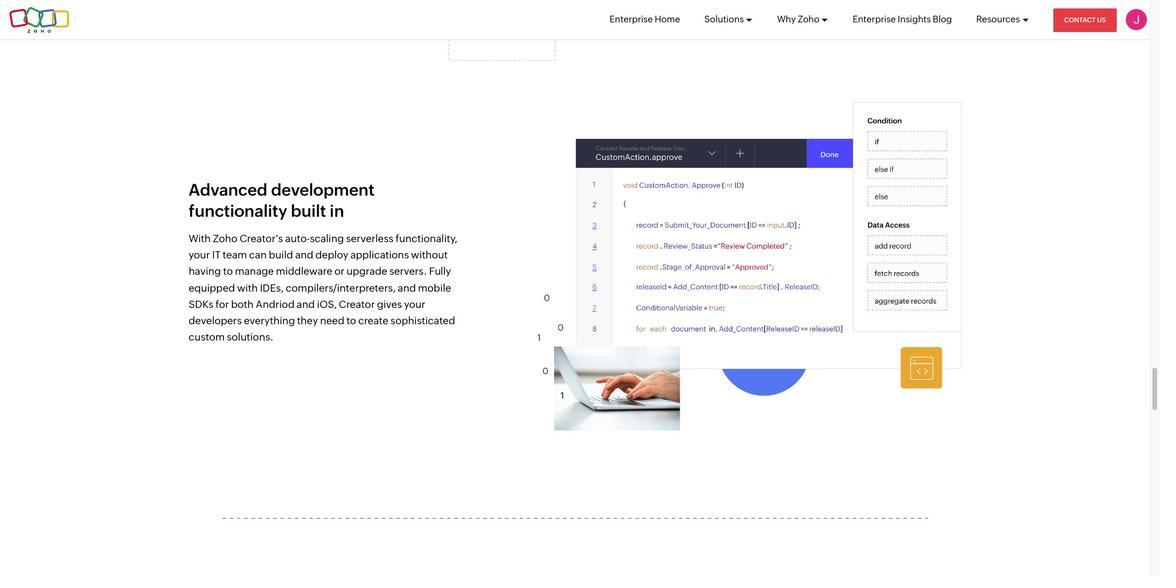 Task type: vqa. For each thing, say whether or not it's contained in the screenshot.
right ZOHO
yes



Task type: describe. For each thing, give the bounding box(es) containing it.
middleware
[[276, 265, 332, 278]]

contact us
[[1065, 16, 1106, 24]]

solutions.
[[227, 331, 274, 343]]

gives
[[377, 298, 402, 310]]

mobile
[[418, 282, 451, 294]]

enterprise for enterprise insights blog
[[853, 14, 896, 24]]

creator
[[339, 298, 375, 310]]

need
[[320, 315, 345, 327]]

functionality,
[[396, 233, 458, 245]]

0 vertical spatial and
[[295, 249, 314, 261]]

insights
[[898, 14, 931, 24]]

us
[[1098, 16, 1106, 24]]

0 horizontal spatial your
[[189, 249, 210, 261]]

zoho for with
[[213, 233, 238, 245]]

functionality
[[189, 202, 287, 220]]

having
[[189, 265, 221, 278]]

team
[[223, 249, 247, 261]]

manage
[[235, 265, 274, 278]]

or
[[335, 265, 345, 278]]

can
[[249, 249, 267, 261]]

advanced development functionality built in
[[189, 181, 375, 220]]

zoho enterprise logo image
[[9, 6, 70, 33]]

resources
[[977, 14, 1021, 24]]

creator's
[[240, 233, 283, 245]]

applications
[[351, 249, 409, 261]]

advanced development functionality built in image
[[537, 102, 962, 431]]

custom
[[189, 331, 225, 343]]

enterprise insights blog
[[853, 14, 953, 24]]

sophisticated
[[391, 315, 455, 327]]

why zoho
[[778, 14, 820, 24]]

enterprise for enterprise home
[[610, 14, 653, 24]]

compilers/interpreters,
[[286, 282, 396, 294]]

0 vertical spatial to
[[223, 265, 233, 278]]

for
[[216, 298, 229, 310]]

it
[[212, 249, 221, 261]]

enterprise home
[[610, 14, 681, 24]]

create
[[359, 315, 389, 327]]

developers
[[189, 315, 242, 327]]

1 horizontal spatial your
[[404, 298, 426, 310]]



Task type: locate. For each thing, give the bounding box(es) containing it.
2 vertical spatial and
[[297, 298, 315, 310]]

zoho inside with zoho creator's auto-scaling serverless functionality, your it team can build and deploy applications without having to manage middleware or upgrade servers. fully equipped with ides, compilers/interpreters, and mobile sdks for both andriod and ios, creator gives your developers everything they need to create sophisticated custom solutions.
[[213, 233, 238, 245]]

1 vertical spatial zoho
[[213, 233, 238, 245]]

ios,
[[317, 298, 337, 310]]

1 horizontal spatial to
[[347, 315, 356, 327]]

blog
[[933, 14, 953, 24]]

scaling
[[310, 233, 344, 245]]

serverless
[[346, 233, 394, 245]]

to
[[223, 265, 233, 278], [347, 315, 356, 327]]

without
[[411, 249, 448, 261]]

deploy
[[316, 249, 349, 261]]

upgrade
[[347, 265, 387, 278]]

1 horizontal spatial enterprise
[[853, 14, 896, 24]]

to down creator on the left of the page
[[347, 315, 356, 327]]

advanced
[[189, 181, 268, 199]]

1 enterprise from the left
[[610, 14, 653, 24]]

with
[[237, 282, 258, 294]]

with
[[189, 233, 211, 245]]

auto-
[[285, 233, 310, 245]]

enterprise
[[610, 14, 653, 24], [853, 14, 896, 24]]

2 enterprise from the left
[[853, 14, 896, 24]]

enterprise inside enterprise home link
[[610, 14, 653, 24]]

and down servers.
[[398, 282, 416, 294]]

and up middleware
[[295, 249, 314, 261]]

in
[[330, 202, 344, 220]]

home
[[655, 14, 681, 24]]

1 vertical spatial your
[[404, 298, 426, 310]]

enterprise home link
[[610, 0, 681, 39]]

both
[[231, 298, 254, 310]]

1 horizontal spatial zoho
[[798, 14, 820, 24]]

to down team
[[223, 265, 233, 278]]

0 vertical spatial zoho
[[798, 14, 820, 24]]

andriod
[[256, 298, 295, 310]]

enterprise inside enterprise insights blog link
[[853, 14, 896, 24]]

your up sophisticated
[[404, 298, 426, 310]]

multi-developer collaboration image
[[189, 0, 614, 61]]

and
[[295, 249, 314, 261], [398, 282, 416, 294], [297, 298, 315, 310]]

contact
[[1065, 16, 1096, 24]]

zoho right why
[[798, 14, 820, 24]]

zoho up 'it'
[[213, 233, 238, 245]]

development
[[271, 181, 375, 199]]

0 horizontal spatial to
[[223, 265, 233, 278]]

and up they
[[297, 298, 315, 310]]

servers.
[[390, 265, 427, 278]]

why
[[778, 14, 796, 24]]

fully
[[429, 265, 451, 278]]

0 horizontal spatial enterprise
[[610, 14, 653, 24]]

contact us link
[[1054, 8, 1117, 32]]

equipped
[[189, 282, 235, 294]]

1 vertical spatial and
[[398, 282, 416, 294]]

1 vertical spatial to
[[347, 315, 356, 327]]

zoho
[[798, 14, 820, 24], [213, 233, 238, 245]]

0 horizontal spatial zoho
[[213, 233, 238, 245]]

enterprise left insights
[[853, 14, 896, 24]]

your down with
[[189, 249, 210, 261]]

enterprise left home
[[610, 14, 653, 24]]

build
[[269, 249, 293, 261]]

sdks
[[189, 298, 214, 310]]

james peterson image
[[1126, 9, 1148, 30]]

zoho for why
[[798, 14, 820, 24]]

they
[[297, 315, 318, 327]]

enterprise insights blog link
[[853, 0, 953, 39]]

your
[[189, 249, 210, 261], [404, 298, 426, 310]]

solutions
[[705, 14, 744, 24]]

built
[[291, 202, 326, 220]]

0 vertical spatial your
[[189, 249, 210, 261]]

ides,
[[260, 282, 284, 294]]

everything
[[244, 315, 295, 327]]

with zoho creator's auto-scaling serverless functionality, your it team can build and deploy applications without having to manage middleware or upgrade servers. fully equipped with ides, compilers/interpreters, and mobile sdks for both andriod and ios, creator gives your developers everything they need to create sophisticated custom solutions.
[[189, 233, 458, 343]]



